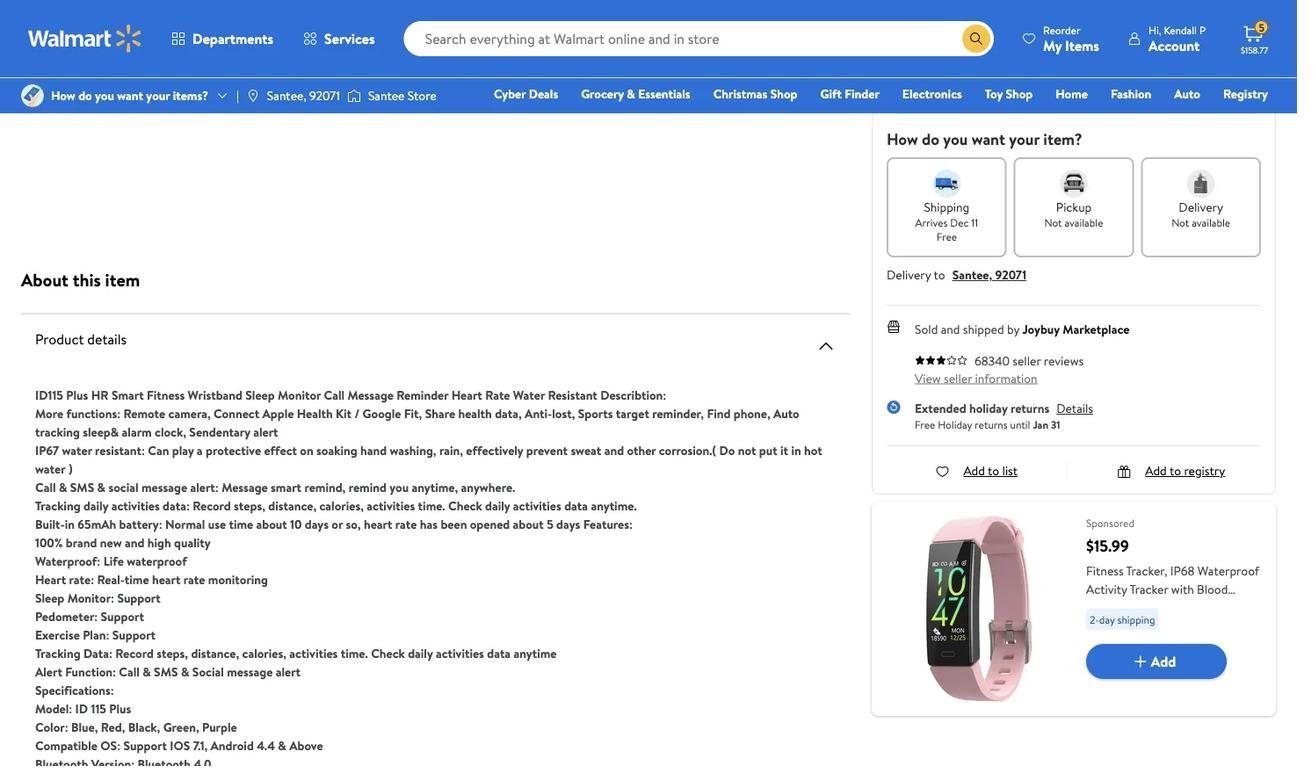 Task type: vqa. For each thing, say whether or not it's contained in the screenshot.
&
yes



Task type: locate. For each thing, give the bounding box(es) containing it.
rate down quality
[[184, 571, 205, 588]]

heart
[[364, 516, 393, 533], [152, 571, 181, 588]]

0 horizontal spatial time.
[[341, 645, 368, 662]]

0 vertical spatial plus
[[66, 386, 88, 404]]

add for add to list
[[964, 462, 986, 480]]

0 vertical spatial 2-
[[973, 86, 984, 103]]

 image down walmart image
[[21, 84, 44, 107]]

available inside delivery not available
[[1192, 215, 1231, 230]]

in up brand
[[65, 516, 75, 533]]

with
[[1172, 581, 1195, 598]]

92071 up by
[[996, 266, 1027, 284]]

seller down 2.9628 stars out of 5, based on 68340 seller reviews element
[[944, 370, 973, 387]]

check
[[448, 497, 482, 514], [371, 645, 405, 662]]

 image for how do you want your items?
[[21, 84, 44, 107]]

1 horizontal spatial delivery
[[1179, 199, 1224, 216]]

heart up the health
[[452, 386, 483, 404]]

water
[[62, 442, 92, 459], [35, 460, 65, 477]]

free for shipping
[[937, 229, 957, 244]]

2 horizontal spatial to
[[1170, 462, 1182, 480]]

not down intent image for delivery at the right of the page
[[1172, 215, 1190, 230]]

1 vertical spatial steps,
[[157, 645, 188, 662]]

plus
[[66, 386, 88, 404], [109, 700, 131, 717]]

in right the it
[[792, 442, 802, 459]]

want left items?
[[117, 87, 143, 104]]

walmart+
[[1216, 110, 1269, 127]]

0 vertical spatial calories,
[[320, 497, 364, 514]]

google
[[363, 405, 401, 422]]

view seller information link
[[915, 370, 1038, 387]]

rate inside id115 plus hr smart fitness wristband sleep monitor call message reminder heart rate water resistant describtion: more functions: remote camera, connect apple health kit / google fit, share health data, anti-lost, sports target reminder, find phone, auto tracking sleep& alarm clock, sendentary alert ip67 water resistant: can play a protective effect on soaking hand washing, rain, effectively prevent sweat and other corrosion.( do not put it in hot water ) call & sms & social message alert: message smart remind, remind you anytime, anywhere. tracking daily activities data: record steps, distance, calories, activities time. check daily activities data anytime. built-in 65mah battery: normal use time about 10 days or so, heart rate has been opened about 5 days features: 100% brand new and high quality waterproof: life waterproof heart rate: real-time heart rate monitoring sleep monitor: support pedometer: support exercise plan: support tracking data: record steps, distance, calories, activities time. check daily activities data anytime alert function: call & sms & social message alert specifications: model: id 115 plus color: blue, red, black, green, purple compatible os: support ios 7.1, android 4.4 & above
[[485, 386, 510, 404]]

normal
[[165, 516, 205, 533]]

0 vertical spatial water
[[62, 442, 92, 459]]

0 vertical spatial rate
[[395, 516, 417, 533]]

delivery for to
[[887, 266, 931, 284]]

tracking
[[35, 423, 80, 440]]

0 vertical spatial record
[[193, 497, 231, 514]]

5 up $158.77
[[1259, 20, 1265, 35]]

calories, down the "monitoring"
[[242, 645, 287, 662]]

1 horizontal spatial  image
[[347, 87, 361, 105]]

fitness tracker, ip68 waterproof activity tracker with blood pressure heart rate sleep health monitor image
[[886, 516, 1073, 703]]

0 vertical spatial your
[[146, 87, 170, 104]]

monitor inside sponsored $15.99 fitness tracker, ip68 waterproof activity tracker with blood pressure heart rate sleep health monitor
[[1125, 618, 1168, 635]]

santee
[[368, 87, 405, 104]]

how down electronics
[[887, 128, 919, 150]]

available
[[1065, 215, 1104, 230], [1192, 215, 1231, 230]]

calories, up the or
[[320, 497, 364, 514]]

tracking up built-
[[35, 497, 81, 514]]

health inside sponsored $15.99 fitness tracker, ip68 waterproof activity tracker with blood pressure heart rate sleep health monitor
[[1087, 618, 1122, 635]]

heart down waterproof:
[[35, 571, 66, 588]]

seller for view
[[944, 370, 973, 387]]

0 horizontal spatial do
[[78, 87, 92, 104]]

rate for plus
[[485, 386, 510, 404]]

not for pickup
[[1045, 215, 1063, 230]]

about right the opened
[[513, 516, 544, 533]]

washing,
[[390, 442, 437, 459]]

reorder my items
[[1044, 22, 1100, 55]]

sleep down blood
[[1197, 599, 1226, 616]]

pickup not available
[[1045, 199, 1104, 230]]

distance, up 10
[[268, 497, 317, 514]]

water down the ip67
[[35, 460, 65, 477]]

fitness inside sponsored $15.99 fitness tracker, ip68 waterproof activity tracker with blood pressure heart rate sleep health monitor
[[1087, 562, 1124, 579]]

christmas shop link
[[706, 84, 806, 103]]

support down real-
[[117, 590, 161, 607]]

apple
[[262, 405, 294, 422]]

heart for $15.99
[[1135, 599, 1166, 616]]

1 horizontal spatial heart
[[364, 516, 393, 533]]

0 vertical spatial free
[[937, 229, 957, 244]]

shop
[[771, 85, 798, 102], [1006, 85, 1033, 102]]

santee, right |
[[267, 87, 307, 104]]

days
[[305, 516, 329, 533], [557, 516, 581, 533]]

message up "data:"
[[142, 479, 187, 496]]

holiday
[[970, 400, 1008, 417]]

health
[[458, 405, 492, 422]]

about left 10
[[256, 516, 287, 533]]

1 not from the left
[[1045, 215, 1063, 230]]

sms down )
[[70, 479, 94, 496]]

reviews
[[1044, 353, 1084, 370]]

seller for 68340
[[1013, 353, 1041, 370]]

add to list
[[964, 462, 1018, 480]]

a right play
[[197, 442, 203, 459]]

1 vertical spatial do
[[922, 128, 940, 150]]

0 horizontal spatial call
[[35, 479, 56, 496]]

add for add
[[1152, 652, 1177, 672]]

1 horizontal spatial how
[[887, 128, 919, 150]]

delivery inside delivery not available
[[1179, 199, 1224, 216]]

plan left -
[[1009, 86, 1031, 103]]

health down pressure
[[1087, 618, 1122, 635]]

by
[[1008, 320, 1020, 338]]

1 days from the left
[[305, 516, 329, 533]]

auto link
[[1167, 84, 1209, 103]]

10
[[290, 516, 302, 533]]

to left registry
[[1170, 462, 1182, 480]]

auto right phone,
[[774, 405, 800, 422]]

|
[[237, 87, 239, 104]]

fitness up activity
[[1087, 562, 1124, 579]]

you down walmart image
[[95, 87, 114, 104]]

and right sold
[[941, 320, 961, 338]]

pickup
[[1057, 199, 1092, 216]]

1 horizontal spatial message
[[227, 663, 273, 681]]

a inside id115 plus hr smart fitness wristband sleep monitor call message reminder heart rate water resistant describtion: more functions: remote camera, connect apple health kit / google fit, share health data, anti-lost, sports target reminder, find phone, auto tracking sleep& alarm clock, sendentary alert ip67 water resistant: can play a protective effect on soaking hand washing, rain, effectively prevent sweat and other corrosion.( do not put it in hot water ) call & sms & social message alert: message smart remind, remind you anytime, anywhere. tracking daily activities data: record steps, distance, calories, activities time. check daily activities data anytime. built-in 65mah battery: normal use time about 10 days or so, heart rate has been opened about 5 days features: 100% brand new and high quality waterproof: life waterproof heart rate: real-time heart rate monitoring sleep monitor: support pedometer: support exercise plan: support tracking data: record steps, distance, calories, activities time. check daily activities data anytime alert function: call & sms & social message alert specifications: model: id 115 plus color: blue, red, black, green, purple compatible os: support ios 7.1, android 4.4 & above
[[197, 442, 203, 459]]

do
[[78, 87, 92, 104], [922, 128, 940, 150]]

0 horizontal spatial santee,
[[267, 87, 307, 104]]

0 horizontal spatial about
[[256, 516, 287, 533]]

1 horizontal spatial in
[[792, 442, 802, 459]]

0 vertical spatial message
[[348, 386, 394, 404]]

1 vertical spatial santee,
[[953, 266, 993, 284]]

effectively
[[466, 442, 524, 459]]

sleep
[[246, 386, 275, 404], [35, 590, 64, 607], [1197, 599, 1226, 616]]

your left item?
[[1010, 128, 1040, 150]]

$15.99
[[1087, 535, 1129, 557]]

2- left "toy"
[[973, 86, 984, 103]]

and down battery:
[[125, 534, 145, 551]]

1 vertical spatial monitor
[[1125, 618, 1168, 635]]

free down shipping
[[937, 229, 957, 244]]

life
[[103, 553, 124, 570]]

monitor up add to cart image
[[1125, 618, 1168, 635]]

support right "plan:"
[[112, 626, 156, 644]]

your left items?
[[146, 87, 170, 104]]

not
[[1045, 215, 1063, 230], [1172, 215, 1190, 230]]

1 horizontal spatial plan
[[1041, 18, 1063, 35]]

time down waterproof
[[125, 571, 149, 588]]

1 horizontal spatial a
[[972, 18, 978, 35]]

record
[[193, 497, 231, 514], [115, 645, 154, 662]]

Walmart Site-Wide search field
[[404, 21, 994, 56]]

to for list
[[988, 462, 1000, 480]]

details
[[1057, 400, 1094, 417]]

home
[[1056, 85, 1088, 102]]

plus left hr
[[66, 386, 88, 404]]

7.1,
[[193, 737, 208, 754]]

0 horizontal spatial rate
[[184, 571, 205, 588]]

1 horizontal spatial time.
[[418, 497, 446, 514]]

plan up my
[[1041, 18, 1063, 35]]

tracking down exercise
[[35, 645, 81, 662]]

alert
[[253, 423, 278, 440], [276, 663, 301, 681]]

alert up the above
[[276, 663, 301, 681]]

returns left 31
[[1011, 400, 1050, 417]]

shop for toy shop
[[1006, 85, 1033, 102]]

about
[[21, 267, 68, 292]]

days left features:
[[557, 516, 581, 533]]

1 vertical spatial delivery
[[887, 266, 931, 284]]

0 horizontal spatial sms
[[70, 479, 94, 496]]

1 about from the left
[[256, 516, 287, 533]]

0 vertical spatial you
[[95, 87, 114, 104]]

hi, kendall p account
[[1149, 22, 1206, 55]]

want for items?
[[117, 87, 143, 104]]

2-day shipping
[[1090, 612, 1156, 627]]

2-Year plan - $2.00 checkbox
[[947, 87, 963, 103]]

1 horizontal spatial 5
[[1259, 20, 1265, 35]]

above
[[289, 737, 323, 754]]

1 vertical spatial heart
[[152, 571, 181, 588]]

health left kit
[[297, 405, 333, 422]]

product details
[[35, 330, 127, 349]]

high
[[147, 534, 171, 551]]

0 vertical spatial 92071
[[310, 87, 340, 104]]

a left protection on the right top of page
[[972, 18, 978, 35]]

message down protective
[[222, 479, 268, 496]]

0 horizontal spatial calories,
[[242, 645, 287, 662]]

1 vertical spatial 5
[[547, 516, 554, 533]]

$15.99 group
[[872, 502, 1277, 717]]

0 vertical spatial check
[[448, 497, 482, 514]]

1 vertical spatial how
[[887, 128, 919, 150]]

plan:
[[83, 626, 109, 644]]

what's covered button
[[1070, 18, 1152, 35]]

0 horizontal spatial you
[[95, 87, 114, 104]]

exercise
[[35, 626, 80, 644]]

available down intent image for pickup
[[1065, 215, 1104, 230]]

rate left has
[[395, 516, 417, 533]]

2 vertical spatial you
[[390, 479, 409, 496]]

sms left social
[[154, 663, 178, 681]]

do down walmart image
[[78, 87, 92, 104]]

fitness up remote
[[147, 386, 185, 404]]

health
[[297, 405, 333, 422], [1087, 618, 1122, 635]]

add for add to registry
[[1146, 462, 1167, 480]]

data up features:
[[565, 497, 588, 514]]

monitor inside id115 plus hr smart fitness wristband sleep monitor call message reminder heart rate water resistant describtion: more functions: remote camera, connect apple health kit / google fit, share health data, anti-lost, sports target reminder, find phone, auto tracking sleep& alarm clock, sendentary alert ip67 water resistant: can play a protective effect on soaking hand washing, rain, effectively prevent sweat and other corrosion.( do not put it in hot water ) call & sms & social message alert: message smart remind, remind you anytime, anywhere. tracking daily activities data: record steps, distance, calories, activities time. check daily activities data anytime. built-in 65mah battery: normal use time about 10 days or so, heart rate has been opened about 5 days features: 100% brand new and high quality waterproof: life waterproof heart rate: real-time heart rate monitoring sleep monitor: support pedometer: support exercise plan: support tracking data: record steps, distance, calories, activities time. check daily activities data anytime alert function: call & sms & social message alert specifications: model: id 115 plus color: blue, red, black, green, purple compatible os: support ios 7.1, android 4.4 & above
[[278, 386, 321, 404]]

home link
[[1048, 84, 1096, 103]]

1 horizontal spatial not
[[1172, 215, 1190, 230]]

add inside button
[[1152, 652, 1177, 672]]

&
[[627, 85, 636, 102], [59, 479, 67, 496], [97, 479, 106, 496], [143, 663, 151, 681], [181, 663, 189, 681], [278, 737, 287, 754]]

not inside delivery not available
[[1172, 215, 1190, 230]]

Search search field
[[404, 21, 994, 56]]

social
[[192, 663, 224, 681]]

wpp logo image
[[901, 16, 933, 48]]

1 vertical spatial record
[[115, 645, 154, 662]]

0 vertical spatial how
[[51, 87, 75, 104]]

product details image
[[816, 336, 837, 357]]

and left the other
[[605, 442, 624, 459]]

view
[[915, 370, 941, 387]]

you right remind
[[390, 479, 409, 496]]

about
[[256, 516, 287, 533], [513, 516, 544, 533]]

5 inside id115 plus hr smart fitness wristband sleep monitor call message reminder heart rate water resistant describtion: more functions: remote camera, connect apple health kit / google fit, share health data, anti-lost, sports target reminder, find phone, auto tracking sleep& alarm clock, sendentary alert ip67 water resistant: can play a protective effect on soaking hand washing, rain, effectively prevent sweat and other corrosion.( do not put it in hot water ) call & sms & social message alert: message smart remind, remind you anytime, anywhere. tracking daily activities data: record steps, distance, calories, activities time. check daily activities data anytime. built-in 65mah battery: normal use time about 10 days or so, heart rate has been opened about 5 days features: 100% brand new and high quality waterproof: life waterproof heart rate: real-time heart rate monitoring sleep monitor: support pedometer: support exercise plan: support tracking data: record steps, distance, calories, activities time. check daily activities data anytime alert function: call & sms & social message alert specifications: model: id 115 plus color: blue, red, black, green, purple compatible os: support ios 7.1, android 4.4 & above
[[547, 516, 554, 533]]

 image left santee
[[347, 87, 361, 105]]

rate down with
[[1169, 599, 1194, 616]]

0 horizontal spatial seller
[[944, 370, 973, 387]]

0 vertical spatial monitor
[[278, 386, 321, 404]]

1 horizontal spatial time
[[229, 516, 253, 533]]

deals
[[529, 85, 558, 102]]

sleep inside sponsored $15.99 fitness tracker, ip68 waterproof activity tracker with blood pressure heart rate sleep health monitor
[[1197, 599, 1226, 616]]

free inside extended holiday returns details free holiday returns until jan 31
[[915, 417, 936, 432]]

distance, up social
[[191, 645, 239, 662]]

shop left -
[[1006, 85, 1033, 102]]

delivery down intent image for delivery at the right of the page
[[1179, 199, 1224, 216]]

call down the ip67
[[35, 479, 56, 496]]

available inside pickup not available
[[1065, 215, 1104, 230]]

plus up the red,
[[109, 700, 131, 717]]

& inside grocery & essentials link
[[627, 85, 636, 102]]

0 vertical spatial time
[[229, 516, 253, 533]]

0 vertical spatial heart
[[452, 386, 483, 404]]

search icon image
[[970, 32, 984, 46]]

details
[[87, 330, 127, 349]]

0 horizontal spatial steps,
[[157, 645, 188, 662]]

0 vertical spatial fitness
[[147, 386, 185, 404]]

1 horizontal spatial returns
[[1011, 400, 1050, 417]]

1 vertical spatial plan
[[1009, 86, 1031, 103]]

returns left until
[[975, 417, 1008, 432]]

add to cart image
[[1130, 652, 1152, 673]]

sleep up apple
[[246, 386, 275, 404]]

time
[[229, 516, 253, 533], [125, 571, 149, 588]]

rate up the data,
[[485, 386, 510, 404]]

a
[[972, 18, 978, 35], [197, 442, 203, 459]]

you for how do you want your items?
[[95, 87, 114, 104]]

how down walmart image
[[51, 87, 75, 104]]

0 horizontal spatial returns
[[975, 417, 1008, 432]]

2 not from the left
[[1172, 215, 1190, 230]]

blue,
[[71, 719, 98, 736]]

fit,
[[404, 405, 422, 422]]

message up google
[[348, 386, 394, 404]]

2- down activity
[[1090, 612, 1100, 627]]

2 vertical spatial and
[[125, 534, 145, 551]]

2- for day
[[1090, 612, 1100, 627]]

record up use
[[193, 497, 231, 514]]

heart down waterproof
[[152, 571, 181, 588]]

2- inside $15.99 group
[[1090, 612, 1100, 627]]

2 horizontal spatial call
[[324, 386, 345, 404]]

0 horizontal spatial heart
[[152, 571, 181, 588]]

monitor up apple
[[278, 386, 321, 404]]

1 horizontal spatial distance,
[[268, 497, 317, 514]]

steps, up "green,"
[[157, 645, 188, 662]]

model:
[[35, 700, 72, 717]]

0 horizontal spatial health
[[297, 405, 333, 422]]

0 horizontal spatial check
[[371, 645, 405, 662]]

 image
[[21, 84, 44, 107], [347, 87, 361, 105]]

1 vertical spatial water
[[35, 460, 65, 477]]

record right data:
[[115, 645, 154, 662]]

1 horizontal spatial you
[[390, 479, 409, 496]]

rate
[[395, 516, 417, 533], [184, 571, 205, 588]]

1 horizontal spatial seller
[[1013, 353, 1041, 370]]

0 vertical spatial health
[[297, 405, 333, 422]]

distance,
[[268, 497, 317, 514], [191, 645, 239, 662]]

departments button
[[157, 18, 288, 60]]

pedometer:
[[35, 608, 98, 625]]

1 vertical spatial message
[[222, 479, 268, 496]]

free inside the shipping arrives dec 11 free
[[937, 229, 957, 244]]

you inside id115 plus hr smart fitness wristband sleep monitor call message reminder heart rate water resistant describtion: more functions: remote camera, connect apple health kit / google fit, share health data, anti-lost, sports target reminder, find phone, auto tracking sleep& alarm clock, sendentary alert ip67 water resistant: can play a protective effect on soaking hand washing, rain, effectively prevent sweat and other corrosion.( do not put it in hot water ) call & sms & social message alert: message smart remind, remind you anytime, anywhere. tracking daily activities data: record steps, distance, calories, activities time. check daily activities data anytime. built-in 65mah battery: normal use time about 10 days or so, heart rate has been opened about 5 days features: 100% brand new and high quality waterproof: life waterproof heart rate: real-time heart rate monitoring sleep monitor: support pedometer: support exercise plan: support tracking data: record steps, distance, calories, activities time. check daily activities data anytime alert function: call & sms & social message alert specifications: model: id 115 plus color: blue, red, black, green, purple compatible os: support ios 7.1, android 4.4 & above
[[390, 479, 409, 496]]

2 vertical spatial heart
[[1135, 599, 1166, 616]]

1 vertical spatial want
[[972, 128, 1006, 150]]

0 vertical spatial delivery
[[1179, 199, 1224, 216]]

tracker,
[[1127, 562, 1168, 579]]

add left search icon
[[947, 18, 969, 35]]

1 available from the left
[[1065, 215, 1104, 230]]

want
[[117, 87, 143, 104], [972, 128, 1006, 150]]

rate inside sponsored $15.99 fitness tracker, ip68 waterproof activity tracker with blood pressure heart rate sleep health monitor
[[1169, 599, 1194, 616]]

0 horizontal spatial auto
[[774, 405, 800, 422]]

to left santee, 92071 button
[[934, 266, 946, 284]]

add left list
[[964, 462, 986, 480]]

id115 plus hr smart wristband sleep monitor call message reminder heart rate image
[[213, 0, 776, 164]]

days left the or
[[305, 516, 329, 533]]

2 available from the left
[[1192, 215, 1231, 230]]

5 left features:
[[547, 516, 554, 533]]

sleep up pedometer:
[[35, 590, 64, 607]]

quality
[[174, 534, 211, 551]]

0 vertical spatial tracking
[[35, 497, 81, 514]]

to left list
[[988, 462, 1000, 480]]

what's
[[1070, 18, 1106, 35]]

alert down apple
[[253, 423, 278, 440]]

how for how do you want your item?
[[887, 128, 919, 150]]

call up kit
[[324, 386, 345, 404]]

message right social
[[227, 663, 273, 681]]

0 horizontal spatial a
[[197, 442, 203, 459]]

heart inside sponsored $15.99 fitness tracker, ip68 waterproof activity tracker with blood pressure heart rate sleep health monitor
[[1135, 599, 1166, 616]]

0 horizontal spatial and
[[125, 534, 145, 551]]

data left anytime at the left bottom of page
[[487, 645, 511, 662]]

1 horizontal spatial data
[[565, 497, 588, 514]]

1 shop from the left
[[771, 85, 798, 102]]

 image
[[246, 89, 260, 103]]

arrives
[[916, 215, 948, 230]]

1 horizontal spatial steps,
[[234, 497, 265, 514]]

how for how do you want your items?
[[51, 87, 75, 104]]

intent image for pickup image
[[1060, 170, 1088, 198]]

0 horizontal spatial monitor
[[278, 386, 321, 404]]

1 horizontal spatial do
[[922, 128, 940, 150]]

0 horizontal spatial  image
[[21, 84, 44, 107]]

grocery & essentials
[[581, 85, 691, 102]]

do down electronics 'link'
[[922, 128, 940, 150]]

functions:
[[66, 405, 121, 422]]

shop right "christmas"
[[771, 85, 798, 102]]

0 horizontal spatial 92071
[[310, 87, 340, 104]]

data:
[[163, 497, 190, 514]]

1 vertical spatial data
[[487, 645, 511, 662]]

free for extended
[[915, 417, 936, 432]]

1 vertical spatial distance,
[[191, 645, 239, 662]]

1 horizontal spatial free
[[937, 229, 957, 244]]

2 shop from the left
[[1006, 85, 1033, 102]]

1 vertical spatial heart
[[35, 571, 66, 588]]

available down intent image for delivery at the right of the page
[[1192, 215, 1231, 230]]

data:
[[83, 645, 113, 662]]

92071 down services "dropdown button"
[[310, 87, 340, 104]]

delivery for not
[[1179, 199, 1224, 216]]

you down 2-year plan - $2.00 option
[[944, 128, 968, 150]]

0 vertical spatial 5
[[1259, 20, 1265, 35]]

call right function:
[[119, 663, 140, 681]]

departments
[[193, 29, 274, 48]]

services
[[325, 29, 375, 48]]

0 horizontal spatial 2-
[[973, 86, 984, 103]]

seller down sold and shipped by joybuy marketplace
[[1013, 353, 1041, 370]]

daily
[[83, 497, 108, 514], [485, 497, 510, 514], [408, 645, 433, 662]]

add down shipping
[[1152, 652, 1177, 672]]

not inside pickup not available
[[1045, 215, 1063, 230]]

0 vertical spatial santee,
[[267, 87, 307, 104]]

0 horizontal spatial plan
[[1009, 86, 1031, 103]]

more
[[35, 405, 63, 422]]

remind
[[349, 479, 387, 496]]

do for how do you want your item?
[[922, 128, 940, 150]]

santee, down 11
[[953, 266, 993, 284]]

this
[[73, 267, 101, 292]]

marketplace
[[1063, 320, 1130, 338]]

free left holiday
[[915, 417, 936, 432]]

1 vertical spatial rate
[[1169, 599, 1194, 616]]

auto up the debit
[[1175, 85, 1201, 102]]

do
[[720, 442, 735, 459]]

details button
[[1057, 400, 1094, 417]]

heart down tracker
[[1135, 599, 1166, 616]]

1 vertical spatial a
[[197, 442, 203, 459]]

1 vertical spatial message
[[227, 663, 273, 681]]



Task type: describe. For each thing, give the bounding box(es) containing it.
covered
[[1109, 18, 1152, 35]]

2 horizontal spatial daily
[[485, 497, 510, 514]]

1 tracking from the top
[[35, 497, 81, 514]]

rate for $15.99
[[1169, 599, 1194, 616]]

0 vertical spatial plan
[[1041, 18, 1063, 35]]

id
[[75, 700, 88, 717]]

0 horizontal spatial plus
[[66, 386, 88, 404]]

anytime,
[[412, 479, 458, 496]]

1 horizontal spatial 92071
[[996, 266, 1027, 284]]

store
[[408, 87, 437, 104]]

registry one debit
[[1134, 85, 1269, 127]]

68340 seller reviews
[[975, 353, 1084, 370]]

add for add a protection plan what's covered
[[947, 18, 969, 35]]

blood
[[1198, 581, 1229, 598]]

ip68
[[1171, 562, 1195, 579]]

remind,
[[305, 479, 346, 496]]

kit
[[336, 405, 352, 422]]

smart
[[271, 479, 302, 496]]

social
[[109, 479, 139, 496]]

0 vertical spatial message
[[142, 479, 187, 496]]

1 vertical spatial rate
[[184, 571, 205, 588]]

finder
[[845, 85, 880, 102]]

monitoring
[[208, 571, 268, 588]]

available for delivery
[[1192, 215, 1231, 230]]

0 horizontal spatial data
[[487, 645, 511, 662]]

0 horizontal spatial distance,
[[191, 645, 239, 662]]

you for how do you want your item?
[[944, 128, 968, 150]]

)
[[68, 460, 72, 477]]

os:
[[101, 737, 121, 754]]

hi,
[[1149, 22, 1162, 37]]

1 horizontal spatial plus
[[109, 700, 131, 717]]

walmart image
[[28, 25, 142, 53]]

shipping arrives dec 11 free
[[916, 199, 979, 244]]

0 vertical spatial alert
[[253, 423, 278, 440]]

reminder,
[[653, 405, 704, 422]]

0 horizontal spatial daily
[[83, 497, 108, 514]]

add to registry
[[1146, 462, 1226, 480]]

0 vertical spatial time.
[[418, 497, 446, 514]]

your for item?
[[1010, 128, 1040, 150]]

heart for plus
[[452, 386, 483, 404]]

pressure
[[1087, 599, 1132, 616]]

hr
[[91, 386, 109, 404]]

available for pickup
[[1065, 215, 1104, 230]]

-
[[1034, 86, 1039, 103]]

registry
[[1224, 85, 1269, 102]]

1 vertical spatial time.
[[341, 645, 368, 662]]

2-year plan - $2.00
[[973, 86, 1072, 103]]

1 horizontal spatial rate
[[395, 516, 417, 533]]

0 vertical spatial steps,
[[234, 497, 265, 514]]

alert:
[[190, 479, 219, 496]]

$2.00
[[1042, 86, 1072, 103]]

shipped
[[963, 320, 1005, 338]]

0 vertical spatial data
[[565, 497, 588, 514]]

corrosion.(
[[659, 442, 717, 459]]

0 vertical spatial and
[[941, 320, 961, 338]]

anytime
[[514, 645, 557, 662]]

0 horizontal spatial sleep
[[35, 590, 64, 607]]

until
[[1011, 417, 1031, 432]]

opened
[[470, 516, 510, 533]]

day
[[1100, 612, 1115, 627]]

shop for christmas shop
[[771, 85, 798, 102]]

debit
[[1163, 110, 1193, 127]]

information
[[976, 370, 1038, 387]]

smart
[[112, 386, 144, 404]]

1 horizontal spatial record
[[193, 497, 231, 514]]

0 vertical spatial distance,
[[268, 497, 317, 514]]

1 vertical spatial check
[[371, 645, 405, 662]]

1 vertical spatial call
[[35, 479, 56, 496]]

electronics link
[[895, 84, 970, 103]]

100%
[[35, 534, 63, 551]]

on
[[300, 442, 314, 459]]

0 vertical spatial sms
[[70, 479, 94, 496]]

view seller information
[[915, 370, 1038, 387]]

one
[[1134, 110, 1160, 127]]

1 vertical spatial alert
[[276, 663, 301, 681]]

extended
[[915, 400, 967, 417]]

anti-
[[525, 405, 552, 422]]

android
[[211, 737, 254, 754]]

play
[[172, 442, 194, 459]]

extended holiday returns details free holiday returns until jan 31
[[915, 400, 1094, 432]]

toy
[[985, 85, 1003, 102]]

essentials
[[638, 85, 691, 102]]

joybuy
[[1023, 320, 1060, 338]]

2 tracking from the top
[[35, 645, 81, 662]]

your for items?
[[146, 87, 170, 104]]

 image for santee store
[[347, 87, 361, 105]]

new
[[100, 534, 122, 551]]

$158.77
[[1241, 44, 1269, 56]]

or
[[332, 516, 343, 533]]

gift
[[821, 85, 842, 102]]

support up "plan:"
[[101, 608, 144, 625]]

0 vertical spatial a
[[972, 18, 978, 35]]

0 horizontal spatial record
[[115, 645, 154, 662]]

use
[[208, 516, 226, 533]]

prevent
[[527, 442, 568, 459]]

to for santee,
[[934, 266, 946, 284]]

add a protection plan what's covered
[[947, 18, 1152, 35]]

can
[[148, 442, 169, 459]]

health inside id115 plus hr smart fitness wristband sleep monitor call message reminder heart rate water resistant describtion: more functions: remote camera, connect apple health kit / google fit, share health data, anti-lost, sports target reminder, find phone, auto tracking sleep& alarm clock, sendentary alert ip67 water resistant: can play a protective effect on soaking hand washing, rain, effectively prevent sweat and other corrosion.( do not put it in hot water ) call & sms & social message alert: message smart remind, remind you anytime, anywhere. tracking daily activities data: record steps, distance, calories, activities time. check daily activities data anytime. built-in 65mah battery: normal use time about 10 days or so, heart rate has been opened about 5 days features: 100% brand new and high quality waterproof: life waterproof heart rate: real-time heart rate monitoring sleep monitor: support pedometer: support exercise plan: support tracking data: record steps, distance, calories, activities time. check daily activities data anytime alert function: call & sms & social message alert specifications: model: id 115 plus color: blue, red, black, green, purple compatible os: support ios 7.1, android 4.4 & above
[[297, 405, 333, 422]]

lost,
[[552, 405, 575, 422]]

christmas shop
[[714, 85, 798, 102]]

registry link
[[1216, 84, 1277, 103]]

walmart+ link
[[1208, 109, 1277, 128]]

1 horizontal spatial check
[[448, 497, 482, 514]]

items?
[[173, 87, 208, 104]]

1 horizontal spatial auto
[[1175, 85, 1201, 102]]

1 horizontal spatial sleep
[[246, 386, 275, 404]]

waterproof:
[[35, 553, 101, 570]]

2 days from the left
[[557, 516, 581, 533]]

features:
[[583, 516, 633, 533]]

fitness inside id115 plus hr smart fitness wristband sleep monitor call message reminder heart rate water resistant describtion: more functions: remote camera, connect apple health kit / google fit, share health data, anti-lost, sports target reminder, find phone, auto tracking sleep& alarm clock, sendentary alert ip67 water resistant: can play a protective effect on soaking hand washing, rain, effectively prevent sweat and other corrosion.( do not put it in hot water ) call & sms & social message alert: message smart remind, remind you anytime, anywhere. tracking daily activities data: record steps, distance, calories, activities time. check daily activities data anytime. built-in 65mah battery: normal use time about 10 days or so, heart rate has been opened about 5 days features: 100% brand new and high quality waterproof: life waterproof heart rate: real-time heart rate monitoring sleep monitor: support pedometer: support exercise plan: support tracking data: record steps, distance, calories, activities time. check daily activities data anytime alert function: call & sms & social message alert specifications: model: id 115 plus color: blue, red, black, green, purple compatible os: support ios 7.1, android 4.4 & above
[[147, 386, 185, 404]]

protection
[[981, 18, 1038, 35]]

delivery to santee, 92071
[[887, 266, 1027, 284]]

support down black,
[[124, 737, 167, 754]]

want for item?
[[972, 128, 1006, 150]]

1 vertical spatial time
[[125, 571, 149, 588]]

not for delivery
[[1172, 215, 1190, 230]]

waterproof
[[1198, 562, 1260, 579]]

to for registry
[[1170, 462, 1182, 480]]

1 horizontal spatial daily
[[408, 645, 433, 662]]

green,
[[163, 719, 199, 736]]

real-
[[97, 571, 125, 588]]

target
[[616, 405, 650, 422]]

intent image for shipping image
[[933, 170, 961, 198]]

cyber
[[494, 85, 526, 102]]

list
[[1003, 462, 1018, 480]]

intent image for delivery image
[[1188, 170, 1216, 198]]

about this item
[[21, 267, 140, 292]]

2 about from the left
[[513, 516, 544, 533]]

resistant:
[[95, 442, 145, 459]]

sweat
[[571, 442, 602, 459]]

2 vertical spatial call
[[119, 663, 140, 681]]

2- for year
[[973, 86, 984, 103]]

put
[[760, 442, 778, 459]]

delivery not available
[[1172, 199, 1231, 230]]

0 vertical spatial call
[[324, 386, 345, 404]]

anywhere.
[[461, 479, 516, 496]]

1 horizontal spatial and
[[605, 442, 624, 459]]

auto inside id115 plus hr smart fitness wristband sleep monitor call message reminder heart rate water resistant describtion: more functions: remote camera, connect apple health kit / google fit, share health data, anti-lost, sports target reminder, find phone, auto tracking sleep& alarm clock, sendentary alert ip67 water resistant: can play a protective effect on soaking hand washing, rain, effectively prevent sweat and other corrosion.( do not put it in hot water ) call & sms & social message alert: message smart remind, remind you anytime, anywhere. tracking daily activities data: record steps, distance, calories, activities time. check daily activities data anytime. built-in 65mah battery: normal use time about 10 days or so, heart rate has been opened about 5 days features: 100% brand new and high quality waterproof: life waterproof heart rate: real-time heart rate monitoring sleep monitor: support pedometer: support exercise plan: support tracking data: record steps, distance, calories, activities time. check daily activities data anytime alert function: call & sms & social message alert specifications: model: id 115 plus color: blue, red, black, green, purple compatible os: support ios 7.1, android 4.4 & above
[[774, 405, 800, 422]]

31
[[1051, 417, 1061, 432]]

purple
[[202, 719, 237, 736]]

fashion link
[[1103, 84, 1160, 103]]

sold
[[915, 320, 938, 338]]

fashion
[[1111, 85, 1152, 102]]

gift finder
[[821, 85, 880, 102]]

0 horizontal spatial message
[[222, 479, 268, 496]]

1 horizontal spatial sms
[[154, 663, 178, 681]]

do for how do you want your items?
[[78, 87, 92, 104]]

2.9628 stars out of 5, based on 68340 seller reviews element
[[915, 355, 968, 366]]

68340
[[975, 353, 1010, 370]]

gift finder link
[[813, 84, 888, 103]]

0 horizontal spatial heart
[[35, 571, 66, 588]]

santee store
[[368, 87, 437, 104]]

0 horizontal spatial in
[[65, 516, 75, 533]]

hand
[[360, 442, 387, 459]]



